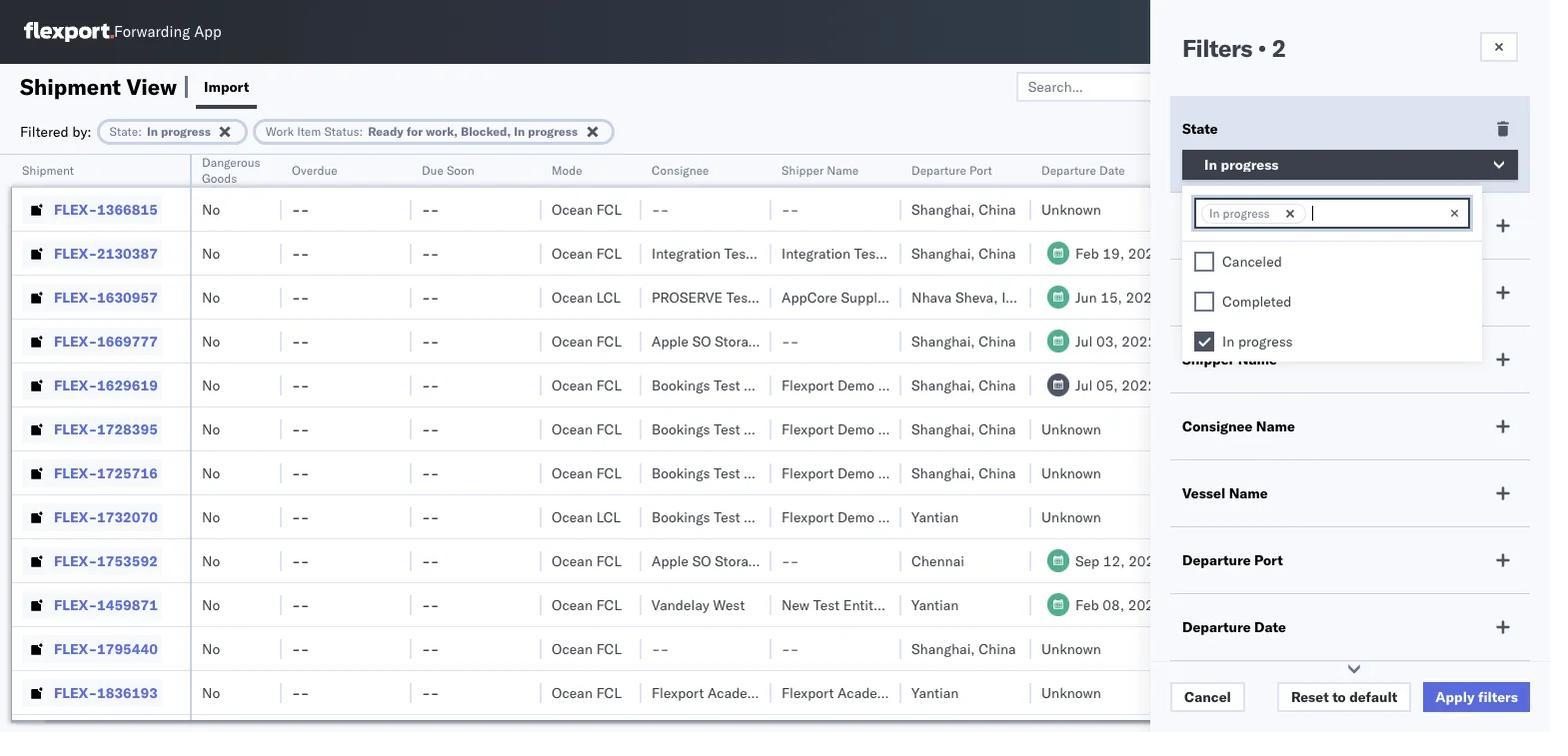 Task type: locate. For each thing, give the bounding box(es) containing it.
8 los from the top
[[1501, 640, 1524, 658]]

3 ocean fcl from the top
[[552, 332, 622, 350]]

0 vertical spatial departure date
[[1042, 163, 1125, 178]]

4 los ang from the top
[[1501, 420, 1550, 438]]

15:30
[[1165, 288, 1204, 306]]

2022 right 19,
[[1128, 244, 1163, 262]]

use) up new test entity 2
[[831, 552, 867, 570]]

5 los from the top
[[1501, 508, 1524, 526]]

4 ocean fcl from the top
[[552, 376, 622, 394]]

apply filters
[[1436, 689, 1518, 707]]

--
[[292, 200, 309, 218], [422, 200, 439, 218], [652, 200, 669, 218], [782, 200, 799, 218], [292, 244, 309, 262], [422, 244, 439, 262], [292, 288, 309, 306], [422, 288, 439, 306], [292, 332, 309, 350], [422, 332, 439, 350], [782, 332, 799, 350], [292, 376, 309, 394], [422, 376, 439, 394], [292, 420, 309, 438], [422, 420, 439, 438], [292, 464, 309, 482], [422, 464, 439, 482], [292, 508, 309, 526], [422, 508, 439, 526], [292, 552, 309, 570], [422, 552, 439, 570], [782, 552, 799, 570], [292, 596, 309, 614], [422, 596, 439, 614], [292, 640, 309, 658], [422, 640, 439, 658], [652, 640, 669, 658], [782, 640, 799, 658], [292, 684, 309, 702], [422, 684, 439, 702]]

feb left "08," at the bottom of the page
[[1076, 596, 1099, 614]]

0 horizontal spatial state
[[110, 123, 138, 138]]

1 horizontal spatial port
[[1255, 552, 1283, 570]]

est right 23:30
[[1437, 244, 1461, 262]]

edt right 13,
[[1390, 376, 1416, 394]]

2 demo from the top
[[838, 420, 875, 438]]

7 ocean from the top
[[552, 464, 593, 482]]

state
[[1183, 120, 1218, 138], [110, 123, 138, 138]]

10 resize handle column header from the left
[[1467, 155, 1491, 733]]

1 vertical spatial ocean lcl
[[552, 508, 621, 526]]

1 co. from the top
[[931, 376, 951, 394]]

departure port inside button
[[912, 163, 992, 178]]

flexport
[[782, 376, 834, 394], [782, 420, 834, 438], [782, 464, 834, 482], [782, 508, 834, 526], [652, 684, 704, 702], [782, 684, 834, 702]]

9 los ang from the top
[[1501, 684, 1550, 702]]

2 shanghai, from the top
[[912, 244, 975, 262]]

18:00
[[1160, 332, 1199, 350]]

yantian
[[912, 508, 959, 526], [912, 596, 959, 614], [912, 684, 959, 702]]

jan
[[1306, 244, 1327, 262]]

flex- down flex-1669777 button
[[54, 376, 97, 394]]

0 vertical spatial storage
[[715, 332, 763, 350]]

est right 28,
[[1397, 596, 1421, 614]]

6 fcl from the top
[[596, 464, 622, 482]]

2 apple from the top
[[652, 552, 689, 570]]

2 right entity
[[884, 596, 893, 614]]

6 ang from the top
[[1528, 552, 1550, 570]]

4 flex- from the top
[[54, 332, 97, 350]]

6 los from the top
[[1501, 552, 1524, 570]]

jul
[[1076, 332, 1093, 350], [1076, 376, 1093, 394], [1306, 376, 1323, 394]]

date inside 'button'
[[1310, 163, 1336, 178]]

1 so from the top
[[692, 332, 711, 350]]

flex-1366815
[[54, 200, 158, 218]]

11 no from the top
[[202, 640, 220, 658]]

fcl for flex-1753592
[[596, 552, 622, 570]]

shipper for flex-1728395
[[878, 420, 928, 438]]

1 flexport demo shipper co. from the top
[[782, 376, 951, 394]]

flex- for 1366815
[[54, 200, 97, 218]]

departure date up cancel button at the bottom of page
[[1183, 619, 1286, 637]]

test for flex-1630957
[[726, 288, 753, 306]]

3 demo from the top
[[838, 464, 875, 482]]

ocean for 1669777
[[552, 332, 593, 350]]

1 shanghai, from the top
[[912, 200, 975, 218]]

9 ang from the top
[[1528, 684, 1550, 702]]

flex-1629619 button
[[22, 371, 162, 399]]

feb for feb 28, 2023 est
[[1306, 596, 1329, 614]]

flex- inside 'button'
[[54, 288, 97, 306]]

4 bookings test consignee from the top
[[652, 508, 811, 526]]

None checkbox
[[1195, 252, 1215, 272], [1195, 292, 1215, 312], [1195, 332, 1215, 352], [1195, 252, 1215, 272], [1195, 292, 1215, 312], [1195, 332, 1215, 352]]

ocean lcl
[[552, 288, 621, 306], [552, 508, 621, 526]]

: left the ready
[[359, 123, 363, 138]]

2 china from the top
[[979, 244, 1016, 262]]

china for flex-1669777
[[979, 332, 1016, 350]]

0 vertical spatial not
[[800, 332, 828, 350]]

1 horizontal spatial shipper name
[[1183, 351, 1277, 369]]

departure inside button
[[912, 163, 967, 178]]

shanghai, china for flex-1725716
[[912, 464, 1016, 482]]

shanghai, china for flex-1795440
[[912, 640, 1016, 658]]

4 shanghai, china from the top
[[912, 376, 1016, 394]]

1 horizontal spatial state
[[1183, 120, 1218, 138]]

lcl for proserve
[[596, 288, 621, 306]]

so down proserve
[[692, 332, 711, 350]]

in progress inside list box
[[1223, 333, 1293, 351]]

flex- down flex-1795440 button
[[54, 684, 97, 702]]

flex- for 1725716
[[54, 464, 97, 482]]

unknown
[[1042, 200, 1102, 218], [1272, 200, 1331, 218], [1042, 420, 1102, 438], [1272, 420, 1331, 438], [1042, 464, 1102, 482], [1272, 464, 1331, 482], [1042, 508, 1102, 526], [1272, 508, 1331, 526], [1042, 640, 1102, 658], [1272, 640, 1331, 658], [1042, 684, 1102, 702], [1272, 684, 1331, 702]]

2023 for 28,
[[1358, 596, 1393, 614]]

3 ocean from the top
[[552, 288, 593, 306]]

4 ocean from the top
[[552, 332, 593, 350]]

0 horizontal spatial departure port
[[912, 163, 992, 178]]

departure date up 19,
[[1042, 163, 1125, 178]]

jul left "05,"
[[1076, 376, 1093, 394]]

list box containing canceled
[[1183, 242, 1482, 362]]

cancel
[[1185, 689, 1231, 707]]

None text field
[[1310, 205, 1330, 222]]

3 no from the top
[[202, 288, 220, 306]]

0 horizontal spatial shipper name
[[782, 163, 859, 178]]

0 vertical spatial in progress
[[1205, 156, 1279, 174]]

in progress button
[[1183, 150, 1518, 180]]

1 ang from the top
[[1528, 200, 1550, 218]]

bookings
[[652, 376, 710, 394], [652, 420, 710, 438], [652, 464, 710, 482], [652, 508, 710, 526]]

0 vertical spatial shipper name
[[782, 163, 859, 178]]

ang for flex-1732070
[[1528, 508, 1550, 526]]

2 right •
[[1272, 33, 1286, 63]]

flex- inside button
[[54, 332, 97, 350]]

2 ocean lcl from the top
[[552, 508, 621, 526]]

filters
[[1478, 689, 1518, 707]]

2 storage from the top
[[715, 552, 763, 570]]

shanghai, china
[[912, 200, 1016, 218], [912, 244, 1016, 262], [912, 332, 1016, 350], [912, 376, 1016, 394], [912, 420, 1016, 438], [912, 464, 1016, 482], [912, 640, 1016, 658]]

flex-1753592
[[54, 552, 158, 570]]

2 resize handle column header from the left
[[258, 155, 282, 733]]

date
[[1100, 163, 1125, 178], [1310, 163, 1336, 178], [1255, 619, 1286, 637]]

2 los ang from the top
[[1501, 332, 1550, 350]]

6 resize handle column header from the left
[[748, 155, 772, 733]]

1 horizontal spatial departure port
[[1183, 552, 1283, 570]]

fcl for flex-1366815
[[596, 200, 622, 218]]

5 shanghai, china from the top
[[912, 420, 1016, 438]]

2022 for 03,
[[1122, 332, 1157, 350]]

0 vertical spatial ocean lcl
[[552, 288, 621, 306]]

in inside list box
[[1223, 333, 1235, 351]]

flex- down flex-1732070 button
[[54, 552, 97, 570]]

3 shanghai, china from the top
[[912, 332, 1016, 350]]

china for flex-1629619
[[979, 376, 1016, 394]]

2 co. from the top
[[931, 420, 951, 438]]

2023 right 24,
[[1356, 244, 1390, 262]]

ocean fcl
[[552, 200, 622, 218], [552, 244, 622, 262], [552, 332, 622, 350], [552, 376, 622, 394], [552, 420, 622, 438], [552, 464, 622, 482], [552, 552, 622, 570], [552, 596, 622, 614], [552, 640, 622, 658], [552, 684, 622, 702]]

co.
[[931, 376, 951, 394], [931, 420, 951, 438], [931, 464, 951, 482], [931, 508, 951, 526]]

consignee for flex-1725716
[[744, 464, 811, 482]]

ocean lcl for bookings test consignee
[[552, 508, 621, 526]]

entity
[[844, 596, 881, 614]]

flex- up flex-1753592 button
[[54, 508, 97, 526]]

in right "18:00"
[[1223, 333, 1235, 351]]

apple up vandelay on the bottom left
[[652, 552, 689, 570]]

india
[[1002, 288, 1033, 306]]

3 china from the top
[[979, 332, 1016, 350]]

consignee
[[652, 163, 709, 178], [744, 376, 811, 394], [1183, 418, 1253, 436], [744, 420, 811, 438], [744, 464, 811, 482], [744, 508, 811, 526]]

new for new yor
[[1501, 464, 1530, 482]]

date for arrival date 'button'
[[1310, 163, 1336, 178]]

apple so storage (do not use) down account
[[652, 332, 867, 350]]

0 vertical spatial apple so storage (do not use)
[[652, 332, 867, 350]]

5 china from the top
[[979, 420, 1016, 438]]

progress
[[161, 123, 211, 138], [528, 123, 578, 138], [1221, 156, 1279, 174], [1223, 206, 1270, 221], [1238, 333, 1293, 351]]

ltd
[[888, 288, 909, 306]]

5 ang from the top
[[1528, 508, 1550, 526]]

flex- up flex-1725716 button
[[54, 420, 97, 438]]

arrival
[[1272, 163, 1307, 178]]

4 no from the top
[[202, 332, 220, 350]]

name inside button
[[827, 163, 859, 178]]

ocean lcl for proserve test account
[[552, 288, 621, 306]]

edt down "18:00"
[[1160, 376, 1186, 394]]

due soon
[[422, 163, 474, 178]]

flex- for 1728395
[[54, 420, 97, 438]]

11 flex- from the top
[[54, 640, 97, 658]]

est
[[1209, 244, 1234, 262], [1437, 244, 1461, 262], [1167, 596, 1191, 614], [1397, 596, 1421, 614]]

0 vertical spatial use)
[[831, 332, 867, 350]]

4 china from the top
[[979, 376, 1016, 394]]

2023
[[1356, 244, 1390, 262], [1128, 596, 1163, 614], [1358, 596, 1393, 614]]

filters • 2
[[1183, 33, 1286, 63]]

15,
[[1101, 288, 1123, 306]]

shipment button
[[12, 159, 170, 179]]

flexport demo shipper co.
[[782, 376, 951, 394], [782, 420, 951, 438], [782, 464, 951, 482], [782, 508, 951, 526]]

flex-1630957
[[54, 288, 158, 306]]

shipper for flex-1629619
[[878, 376, 928, 394]]

0 horizontal spatial :
[[138, 123, 142, 138]]

3 bookings test consignee from the top
[[652, 464, 811, 482]]

storage for chennai
[[715, 552, 763, 570]]

0 vertical spatial so
[[692, 332, 711, 350]]

1 vertical spatial storage
[[715, 552, 763, 570]]

5 flex- from the top
[[54, 376, 97, 394]]

1 vertical spatial use)
[[831, 552, 867, 570]]

1 horizontal spatial 2
[[1272, 33, 1286, 63]]

1 ocean from the top
[[552, 200, 593, 218]]

8 ocean fcl from the top
[[552, 596, 622, 614]]

filtered by:
[[20, 122, 92, 140]]

shanghai, for flex-1728395
[[912, 420, 975, 438]]

departure date inside departure date button
[[1042, 163, 1125, 178]]

2022 right 12,
[[1129, 552, 1164, 570]]

6 china from the top
[[979, 464, 1016, 482]]

feb 19, 2022 14:00 est
[[1076, 244, 1234, 262]]

1 yantian from the top
[[912, 508, 959, 526]]

2 (do from the top
[[767, 552, 796, 570]]

7 fcl from the top
[[596, 552, 622, 570]]

academy right inc. on the right bottom of page
[[838, 684, 896, 702]]

4 demo from the top
[[838, 508, 875, 526]]

4 los from the top
[[1501, 420, 1524, 438]]

1 horizontal spatial new
[[1501, 464, 1530, 482]]

2 ocean fcl from the top
[[552, 244, 622, 262]]

0 horizontal spatial 2
[[884, 596, 893, 614]]

resize handle column header for departure port
[[1008, 155, 1032, 733]]

1 vertical spatial (do
[[767, 552, 796, 570]]

flexport demo shipper co. for 1732070
[[782, 508, 951, 526]]

new left yor
[[1501, 464, 1530, 482]]

flexport. image
[[24, 22, 114, 42]]

no for flex-1732070
[[202, 508, 220, 526]]

2 flexport demo shipper co. from the top
[[782, 420, 951, 438]]

china for flex-1366815
[[979, 200, 1016, 218]]

7 resize handle column header from the left
[[878, 155, 902, 733]]

los for flex-1795440
[[1501, 640, 1524, 658]]

1 vertical spatial apple so storage (do not use)
[[652, 552, 867, 570]]

(do for chennai
[[767, 552, 796, 570]]

1 vertical spatial shipment
[[22, 163, 74, 178]]

2022 right 03,
[[1122, 332, 1157, 350]]

3 bookings from the top
[[652, 464, 710, 482]]

proserve
[[652, 288, 723, 306]]

new yor
[[1501, 464, 1550, 482]]

test for flex-1732070
[[714, 508, 740, 526]]

1 horizontal spatial academy
[[838, 684, 896, 702]]

2022 for 12,
[[1129, 552, 1164, 570]]

1 bookings from the top
[[652, 376, 710, 394]]

shanghai,
[[912, 200, 975, 218], [912, 244, 975, 262], [912, 332, 975, 350], [912, 376, 975, 394], [912, 420, 975, 438], [912, 464, 975, 482], [912, 640, 975, 658]]

3 flex- from the top
[[54, 288, 97, 306]]

fcl for flex-2130387
[[596, 244, 622, 262]]

in progress
[[1205, 156, 1279, 174], [1210, 206, 1270, 221], [1223, 333, 1293, 351]]

2 : from the left
[[359, 123, 363, 138]]

supply
[[841, 288, 885, 306]]

los for flex-1669777
[[1501, 332, 1524, 350]]

state up departure date button
[[1183, 120, 1218, 138]]

reset to default button
[[1277, 683, 1412, 713]]

flex- up flex-1629619 button
[[54, 332, 97, 350]]

ocean fcl for flex-1459871
[[552, 596, 622, 614]]

2022 for 19,
[[1128, 244, 1163, 262]]

2 lcl from the top
[[596, 508, 621, 526]]

resize handle column header
[[166, 155, 190, 733], [258, 155, 282, 733], [388, 155, 412, 733], [518, 155, 542, 733], [618, 155, 642, 733], [748, 155, 772, 733], [878, 155, 902, 733], [1008, 155, 1032, 733], [1238, 155, 1262, 733], [1467, 155, 1491, 733]]

0 vertical spatial yantian
[[912, 508, 959, 526]]

feb for feb 19, 2022 14:00 est
[[1076, 244, 1099, 262]]

shipment inside button
[[22, 163, 74, 178]]

11 ocean from the top
[[552, 640, 593, 658]]

file exception
[[1347, 77, 1441, 95]]

ocean fcl for flex-1629619
[[552, 376, 622, 394]]

feb 08, 2023 est
[[1076, 596, 1191, 614]]

no for flex-1366815
[[202, 200, 220, 218]]

test for flex-1728395
[[714, 420, 740, 438]]

use) down appcore supply ltd
[[831, 332, 867, 350]]

due
[[422, 163, 444, 178]]

file
[[1347, 77, 1372, 95]]

1 los ang from the top
[[1501, 200, 1550, 218]]

2022 for 15,
[[1126, 288, 1161, 306]]

storage
[[715, 332, 763, 350], [715, 552, 763, 570]]

9 ocean fcl from the top
[[552, 640, 622, 658]]

1 vertical spatial lcl
[[596, 508, 621, 526]]

2023 right "08," at the bottom of the page
[[1128, 596, 1163, 614]]

not down appcore
[[800, 332, 828, 350]]

8 los ang from the top
[[1501, 640, 1550, 658]]

test for flex-1725716
[[714, 464, 740, 482]]

los ang for 1366815
[[1501, 200, 1550, 218]]

jul left 13,
[[1306, 376, 1323, 394]]

flex- down the flex-1366815 button
[[54, 244, 97, 262]]

academy left (us)
[[708, 684, 766, 702]]

2 los from the top
[[1501, 332, 1524, 350]]

2023 right 28,
[[1358, 596, 1393, 614]]

1 vertical spatial yantian
[[912, 596, 959, 614]]

no for flex-1629619
[[202, 376, 220, 394]]

no
[[202, 200, 220, 218], [202, 244, 220, 262], [202, 288, 220, 306], [202, 332, 220, 350], [202, 376, 220, 394], [202, 420, 220, 438], [202, 464, 220, 482], [202, 508, 220, 526], [202, 552, 220, 570], [202, 596, 220, 614], [202, 640, 220, 658], [202, 684, 220, 702]]

flexport for 1728395
[[782, 420, 834, 438]]

1 vertical spatial apple
[[652, 552, 689, 570]]

0 vertical spatial (do
[[767, 332, 796, 350]]

feb left 19,
[[1076, 244, 1099, 262]]

storage down proserve test account
[[715, 332, 763, 350]]

los for flex-1753592
[[1501, 552, 1524, 570]]

departure port
[[912, 163, 992, 178], [1183, 552, 1283, 570]]

co. for 1629619
[[931, 376, 951, 394]]

6 ocean fcl from the top
[[552, 464, 622, 482]]

3 co. from the top
[[931, 464, 951, 482]]

demo for 1728395
[[838, 420, 875, 438]]

2 apple so storage (do not use) from the top
[[652, 552, 867, 570]]

ang for flex-1366815
[[1528, 200, 1550, 218]]

2022 right the 15,
[[1126, 288, 1161, 306]]

2 no from the top
[[202, 244, 220, 262]]

app
[[194, 22, 222, 41]]

2022 right 13,
[[1352, 376, 1387, 394]]

bookings for flex-1629619
[[652, 376, 710, 394]]

0 vertical spatial apple
[[652, 332, 689, 350]]

2022 right "05,"
[[1122, 376, 1157, 394]]

1 apple so storage (do not use) from the top
[[652, 332, 867, 350]]

1 vertical spatial mode
[[1183, 217, 1220, 235]]

0 horizontal spatial mode
[[552, 163, 583, 178]]

5 no from the top
[[202, 376, 220, 394]]

0 vertical spatial new
[[1501, 464, 1530, 482]]

flex- up flex-1669777 button
[[54, 288, 97, 306]]

(do up new test entity 2
[[767, 552, 796, 570]]

0 horizontal spatial academy
[[708, 684, 766, 702]]

shipment up by:
[[20, 72, 121, 100]]

0 vertical spatial departure port
[[912, 163, 992, 178]]

co. for 1728395
[[931, 420, 951, 438]]

resize handle column header for consignee
[[748, 155, 772, 733]]

resize handle column header for mode
[[618, 155, 642, 733]]

jul left 03,
[[1076, 332, 1093, 350]]

date inside button
[[1100, 163, 1125, 178]]

new left entity
[[782, 596, 810, 614]]

ocean for 1753592
[[552, 552, 593, 570]]

flex- down the shipment button
[[54, 200, 97, 218]]

state : in progress
[[110, 123, 211, 138]]

shipper inside shipper name button
[[782, 163, 824, 178]]

ocean for 1836193
[[552, 684, 593, 702]]

resize handle column header for departure date
[[1238, 155, 1262, 733]]

flex- down flex-1753592 button
[[54, 596, 97, 614]]

yor
[[1533, 464, 1550, 482]]

0 horizontal spatial departure date
[[1042, 163, 1125, 178]]

2 so from the top
[[692, 552, 711, 570]]

7 shanghai, from the top
[[912, 640, 975, 658]]

6 flex- from the top
[[54, 420, 97, 438]]

los ang for 1459871
[[1501, 596, 1550, 614]]

ocean fcl for flex-1725716
[[552, 464, 622, 482]]

in left arrival on the right of the page
[[1205, 156, 1218, 174]]

so for chennai
[[692, 552, 711, 570]]

progress inside list box
[[1238, 333, 1293, 351]]

1 ocean fcl from the top
[[552, 200, 622, 218]]

apple so storage (do not use) up the west
[[652, 552, 867, 570]]

apple down proserve
[[652, 332, 689, 350]]

0 vertical spatial lcl
[[596, 288, 621, 306]]

state right by:
[[110, 123, 138, 138]]

flexport academy (sz) ltd.
[[782, 684, 962, 702]]

shanghai, china for flex-1728395
[[912, 420, 1016, 438]]

2 vertical spatial in progress
[[1223, 333, 1293, 351]]

8 no from the top
[[202, 508, 220, 526]]

flex- for 1669777
[[54, 332, 97, 350]]

completed
[[1223, 293, 1292, 311]]

2022 for 05,
[[1122, 376, 1157, 394]]

ocean for 1366815
[[552, 200, 593, 218]]

5 ocean from the top
[[552, 376, 593, 394]]

in up feb 19, 2022 14:00 est
[[1210, 206, 1220, 221]]

blocked,
[[461, 123, 511, 138]]

list box
[[1183, 242, 1482, 362]]

1 not from the top
[[800, 332, 828, 350]]

not
[[800, 332, 828, 350], [800, 552, 828, 570]]

los ang for 1795440
[[1501, 640, 1550, 658]]

1 vertical spatial not
[[800, 552, 828, 570]]

los
[[1501, 200, 1524, 218], [1501, 332, 1524, 350], [1501, 376, 1524, 394], [1501, 420, 1524, 438], [1501, 508, 1524, 526], [1501, 552, 1524, 570], [1501, 596, 1524, 614], [1501, 640, 1524, 658], [1501, 684, 1524, 702]]

edt for sep 12, 2022 edt
[[1167, 552, 1193, 570]]

12 no from the top
[[202, 684, 220, 702]]

1 vertical spatial departure date
[[1183, 619, 1286, 637]]

1 fcl from the top
[[596, 200, 622, 218]]

1 bookings test consignee from the top
[[652, 376, 811, 394]]

edt right '15:30'
[[1207, 288, 1233, 306]]

departure date
[[1042, 163, 1125, 178], [1183, 619, 1286, 637]]

1 vertical spatial so
[[692, 552, 711, 570]]

0 vertical spatial shipment
[[20, 72, 121, 100]]

1 apple from the top
[[652, 332, 689, 350]]

0 horizontal spatial date
[[1100, 163, 1125, 178]]

storage up the west
[[715, 552, 763, 570]]

4 flexport demo shipper co. from the top
[[782, 508, 951, 526]]

12 ocean from the top
[[552, 684, 593, 702]]

2
[[1272, 33, 1286, 63], [884, 596, 893, 614]]

flex-1836193
[[54, 684, 158, 702]]

flex-1728395 button
[[22, 415, 162, 443]]

shipper for flex-1725716
[[878, 464, 928, 482]]

(do down account
[[767, 332, 796, 350]]

1 lcl from the top
[[596, 288, 621, 306]]

9 fcl from the top
[[596, 640, 622, 658]]

flex- up flex-1732070 button
[[54, 464, 97, 482]]

8 resize handle column header from the left
[[1008, 155, 1032, 733]]

0 horizontal spatial new
[[782, 596, 810, 614]]

1629619
[[97, 376, 158, 394]]

not up new test entity 2
[[800, 552, 828, 570]]

-
[[292, 200, 301, 218], [301, 200, 309, 218], [422, 200, 431, 218], [431, 200, 439, 218], [652, 200, 660, 218], [660, 200, 669, 218], [782, 200, 790, 218], [790, 200, 799, 218], [292, 244, 301, 262], [301, 244, 309, 262], [422, 244, 431, 262], [431, 244, 439, 262], [292, 288, 301, 306], [301, 288, 309, 306], [422, 288, 431, 306], [431, 288, 439, 306], [292, 332, 301, 350], [301, 332, 309, 350], [422, 332, 431, 350], [431, 332, 439, 350], [782, 332, 790, 350], [790, 332, 799, 350], [292, 376, 301, 394], [301, 376, 309, 394], [422, 376, 431, 394], [431, 376, 439, 394], [292, 420, 301, 438], [301, 420, 309, 438], [422, 420, 431, 438], [431, 420, 439, 438], [292, 464, 301, 482], [301, 464, 309, 482], [422, 464, 431, 482], [431, 464, 439, 482], [292, 508, 301, 526], [301, 508, 309, 526], [422, 508, 431, 526], [431, 508, 439, 526], [292, 552, 301, 570], [301, 552, 309, 570], [422, 552, 431, 570], [431, 552, 439, 570], [782, 552, 790, 570], [790, 552, 799, 570], [292, 596, 301, 614], [301, 596, 309, 614], [422, 596, 431, 614], [431, 596, 439, 614], [292, 640, 301, 658], [301, 640, 309, 658], [422, 640, 431, 658], [431, 640, 439, 658], [652, 640, 660, 658], [660, 640, 669, 658], [782, 640, 790, 658], [790, 640, 799, 658], [292, 684, 301, 702], [301, 684, 309, 702], [422, 684, 431, 702], [431, 684, 439, 702]]

flex- down flex-1459871 button
[[54, 640, 97, 658]]

edt right "18:00"
[[1203, 332, 1229, 350]]

edt up feb 08, 2023 est
[[1167, 552, 1193, 570]]

ocean fcl for flex-1728395
[[552, 420, 622, 438]]

4 shanghai, from the top
[[912, 376, 975, 394]]

dangerous goods button
[[192, 151, 274, 187]]

2 horizontal spatial date
[[1310, 163, 1336, 178]]

jul for jul 05, 2022 edt
[[1076, 376, 1093, 394]]

10 fcl from the top
[[596, 684, 622, 702]]

4 fcl from the top
[[596, 376, 622, 394]]

2 yantian from the top
[[912, 596, 959, 614]]

6 shanghai, china from the top
[[912, 464, 1016, 482]]

1 storage from the top
[[715, 332, 763, 350]]

(us)
[[770, 684, 806, 702]]

feb left 28,
[[1306, 596, 1329, 614]]

2 bookings from the top
[[652, 420, 710, 438]]

5 los ang from the top
[[1501, 508, 1550, 526]]

2 vertical spatial yantian
[[912, 684, 959, 702]]

shipment down filtered on the left top
[[22, 163, 74, 178]]

so up 'vandelay west'
[[692, 552, 711, 570]]

los for flex-1366815
[[1501, 200, 1524, 218]]

forwarding
[[114, 22, 190, 41]]

1 horizontal spatial :
[[359, 123, 363, 138]]

flex- for 1732070
[[54, 508, 97, 526]]

demo
[[838, 376, 875, 394], [838, 420, 875, 438], [838, 464, 875, 482], [838, 508, 875, 526]]

fcl for flex-1629619
[[596, 376, 622, 394]]

6 shanghai, from the top
[[912, 464, 975, 482]]

1 vertical spatial new
[[782, 596, 810, 614]]

2 horizontal spatial port
[[1531, 163, 1550, 178]]

0 vertical spatial mode
[[552, 163, 583, 178]]

test for flex-1629619
[[714, 376, 740, 394]]

6 los ang from the top
[[1501, 552, 1550, 570]]

: down view on the top
[[138, 123, 142, 138]]

fcl for flex-1459871
[[596, 596, 622, 614]]

flex-1732070 button
[[22, 503, 162, 531]]



Task type: vqa. For each thing, say whether or not it's contained in the screenshot.
9th No from the bottom of the page
yes



Task type: describe. For each thing, give the bounding box(es) containing it.
13,
[[1327, 376, 1348, 394]]

28,
[[1333, 596, 1355, 614]]

china for flex-2130387
[[979, 244, 1016, 262]]

1 horizontal spatial date
[[1255, 619, 1286, 637]]

0 horizontal spatial port
[[970, 163, 992, 178]]

no for flex-1725716
[[202, 464, 220, 482]]

chennai
[[912, 552, 965, 570]]

canceled
[[1223, 253, 1282, 271]]

los ang for 1836193
[[1501, 684, 1550, 702]]

status
[[324, 123, 359, 138]]

work
[[266, 123, 294, 138]]

3 resize handle column header from the left
[[388, 155, 412, 733]]

24,
[[1330, 244, 1352, 262]]

sheva,
[[956, 288, 998, 306]]

•
[[1258, 33, 1267, 63]]

mode button
[[542, 159, 622, 179]]

lcl for bookings
[[596, 508, 621, 526]]

edt for jul 13, 2022 edt
[[1390, 376, 1416, 394]]

Search Shipments (/) text field
[[1168, 17, 1361, 47]]

jun 15, 2022 15:30 edt
[[1076, 288, 1233, 306]]

est right 14:00
[[1209, 244, 1234, 262]]

1669777
[[97, 332, 158, 350]]

client name
[[1183, 284, 1265, 302]]

flex-1836193 button
[[22, 679, 162, 707]]

for
[[407, 123, 423, 138]]

1630957
[[97, 288, 158, 306]]

1836193
[[97, 684, 158, 702]]

08,
[[1103, 596, 1125, 614]]

in down view on the top
[[147, 123, 158, 138]]

bookings test consignee for flex-1725716
[[652, 464, 811, 482]]

los ang for 1669777
[[1501, 332, 1550, 350]]

bookings for flex-1725716
[[652, 464, 710, 482]]

flex-1366815 button
[[22, 195, 162, 223]]

1 vertical spatial departure port
[[1183, 552, 1283, 570]]

proserve test account
[[652, 288, 809, 306]]

consignee name
[[1183, 418, 1295, 436]]

ang for flex-1459871
[[1528, 596, 1550, 614]]

jul 03, 2022 18:00 edt
[[1076, 332, 1229, 350]]

los for flex-1728395
[[1501, 420, 1524, 438]]

flexport demo shipper co. for 1725716
[[782, 464, 951, 482]]

shanghai, china for flex-2130387
[[912, 244, 1016, 262]]

shanghai, for flex-2130387
[[912, 244, 975, 262]]

flex-1669777
[[54, 332, 158, 350]]

1 horizontal spatial departure date
[[1183, 619, 1286, 637]]

(do for shanghai, china
[[767, 332, 796, 350]]

est down sep 12, 2022 edt at the right bottom of the page
[[1167, 596, 1191, 614]]

default
[[1350, 689, 1398, 707]]

(sz)
[[900, 684, 933, 702]]

yantian for co.
[[912, 508, 959, 526]]

Search... text field
[[1016, 71, 1234, 101]]

2022 for 13,
[[1352, 376, 1387, 394]]

no for flex-1728395
[[202, 420, 220, 438]]

resize handle column header for shipment
[[166, 155, 190, 733]]

vessel name
[[1183, 485, 1268, 503]]

storage for shanghai, china
[[715, 332, 763, 350]]

yantian for 2
[[912, 596, 959, 614]]

final port
[[1501, 163, 1550, 178]]

ang for flex-1669777
[[1528, 332, 1550, 350]]

apple for chennai
[[652, 552, 689, 570]]

no for flex-1669777
[[202, 332, 220, 350]]

not for chennai
[[800, 552, 828, 570]]

12,
[[1103, 552, 1125, 570]]

use) for chennai
[[831, 552, 867, 570]]

ocean for 1795440
[[552, 640, 593, 658]]

ocean fcl for flex-1753592
[[552, 552, 622, 570]]

flex-2130387 button
[[22, 239, 162, 267]]

consignee inside button
[[652, 163, 709, 178]]

felixsto
[[1501, 288, 1550, 306]]

mode inside button
[[552, 163, 583, 178]]

flex- for 1629619
[[54, 376, 97, 394]]

1795440
[[97, 640, 158, 658]]

apply
[[1436, 689, 1475, 707]]

1 vertical spatial 2
[[884, 596, 893, 614]]

jul 05, 2022 edt
[[1076, 376, 1186, 394]]

arrival date
[[1272, 163, 1336, 178]]

05,
[[1097, 376, 1118, 394]]

west
[[713, 596, 745, 614]]

apply filters button
[[1424, 683, 1530, 713]]

work item status : ready for work, blocked, in progress
[[266, 123, 578, 138]]

new for new test entity 2
[[782, 596, 810, 614]]

account
[[756, 288, 809, 306]]

by:
[[72, 122, 92, 140]]

fcl for flex-1669777
[[596, 332, 622, 350]]

final port button
[[1491, 159, 1550, 179]]

los ang for 1753592
[[1501, 552, 1550, 570]]

apple so storage (do not use) for shanghai, china
[[652, 332, 867, 350]]

los ang for 1728395
[[1501, 420, 1550, 438]]

item
[[297, 123, 321, 138]]

progress inside button
[[1221, 156, 1279, 174]]

los for flex-1836193
[[1501, 684, 1524, 702]]

flex-1459871 button
[[22, 591, 162, 619]]

fcl for flex-1836193
[[596, 684, 622, 702]]

bookings for flex-1728395
[[652, 420, 710, 438]]

03,
[[1097, 332, 1118, 350]]

flex-1732070
[[54, 508, 158, 526]]

los ang for 1629619
[[1501, 376, 1550, 394]]

resize handle column header for arrival date
[[1467, 155, 1491, 733]]

ltd.
[[937, 684, 962, 702]]

2130387
[[97, 244, 158, 262]]

in right blocked, at top left
[[514, 123, 525, 138]]

filters
[[1183, 33, 1253, 63]]

sep
[[1076, 552, 1100, 570]]

shipper for flex-1732070
[[878, 508, 928, 526]]

demo for 1732070
[[838, 508, 875, 526]]

ocean fcl for flex-2130387
[[552, 244, 622, 262]]

soon
[[447, 163, 474, 178]]

bookings for flex-1732070
[[652, 508, 710, 526]]

consignee button
[[642, 159, 752, 179]]

filtered
[[20, 122, 69, 140]]

ang for flex-1836193
[[1528, 684, 1550, 702]]

overdue
[[292, 163, 338, 178]]

flexport for 1732070
[[782, 508, 834, 526]]

feb for feb 08, 2023 est
[[1076, 596, 1099, 614]]

vandelay west
[[652, 596, 745, 614]]

shanghai, for flex-1725716
[[912, 464, 975, 482]]

vandelay
[[652, 596, 710, 614]]

vessel
[[1183, 485, 1226, 503]]

to
[[1333, 689, 1346, 707]]

los for flex-1629619
[[1501, 376, 1524, 394]]

jan 24, 2023 23:30 est
[[1306, 244, 1461, 262]]

flex-2130387
[[54, 244, 158, 262]]

so for shanghai, china
[[692, 332, 711, 350]]

1 vertical spatial shipper name
[[1183, 351, 1277, 369]]

ocean fcl for flex-1836193
[[552, 684, 622, 702]]

ocean for 1725716
[[552, 464, 593, 482]]

1728395
[[97, 420, 158, 438]]

departure inside button
[[1042, 163, 1096, 178]]

in inside button
[[1205, 156, 1218, 174]]

0 vertical spatial 2
[[1272, 33, 1286, 63]]

flex-1795440
[[54, 640, 158, 658]]

dangerous goods
[[202, 155, 260, 186]]

use) for shanghai, china
[[831, 332, 867, 350]]

bookings test consignee for flex-1732070
[[652, 508, 811, 526]]

1 horizontal spatial mode
[[1183, 217, 1220, 235]]

cancel button
[[1171, 683, 1245, 713]]

fcl for flex-1795440
[[596, 640, 622, 658]]

arrival date button
[[1262, 159, 1471, 179]]

flex-1725716
[[54, 464, 158, 482]]

2023 for 08,
[[1128, 596, 1163, 614]]

nhava sheva, india
[[912, 288, 1033, 306]]

consignee for flex-1629619
[[744, 376, 811, 394]]

reset to default
[[1291, 689, 1398, 707]]

flex-1753592 button
[[22, 547, 162, 575]]

1366815
[[97, 200, 158, 218]]

no for flex-1795440
[[202, 640, 220, 658]]

departure port button
[[902, 159, 1012, 179]]

ocean for 2130387
[[552, 244, 593, 262]]

no for flex-1836193
[[202, 684, 220, 702]]

in progress inside button
[[1205, 156, 1279, 174]]

1 vertical spatial in progress
[[1210, 206, 1270, 221]]

ang for flex-1629619
[[1528, 376, 1550, 394]]

ocean for 1629619
[[552, 376, 593, 394]]

shipper name inside button
[[782, 163, 859, 178]]

2023 for 24,
[[1356, 244, 1390, 262]]

1732070
[[97, 508, 158, 526]]

ocean for 1728395
[[552, 420, 593, 438]]

sep 12, 2022 edt
[[1076, 552, 1193, 570]]

forwarding app link
[[24, 22, 222, 42]]

shanghai, china for flex-1366815
[[912, 200, 1016, 218]]

flexport demo shipper co. for 1728395
[[782, 420, 951, 438]]

shipper name button
[[772, 159, 882, 179]]

forwarding app
[[114, 22, 222, 41]]

consignee for flex-1732070
[[744, 508, 811, 526]]

client
[[1183, 284, 1223, 302]]

1 : from the left
[[138, 123, 142, 138]]

demo for 1629619
[[838, 376, 875, 394]]

bookings test consignee for flex-1629619
[[652, 376, 811, 394]]

ready
[[368, 123, 404, 138]]

ocean fcl for flex-1669777
[[552, 332, 622, 350]]

shanghai, china for flex-1629619
[[912, 376, 1016, 394]]

4 resize handle column header from the left
[[518, 155, 542, 733]]

flexport academy (us) inc.
[[652, 684, 833, 702]]

shipment for shipment view
[[20, 72, 121, 100]]

shanghai, for flex-1366815
[[912, 200, 975, 218]]

flex- for 1753592
[[54, 552, 97, 570]]

flex-1795440 button
[[22, 635, 162, 663]]

nhava
[[912, 288, 952, 306]]

23:30
[[1394, 244, 1433, 262]]

shipment for shipment
[[22, 163, 74, 178]]

dangerous
[[202, 155, 260, 170]]

bookings test consignee for flex-1728395
[[652, 420, 811, 438]]



